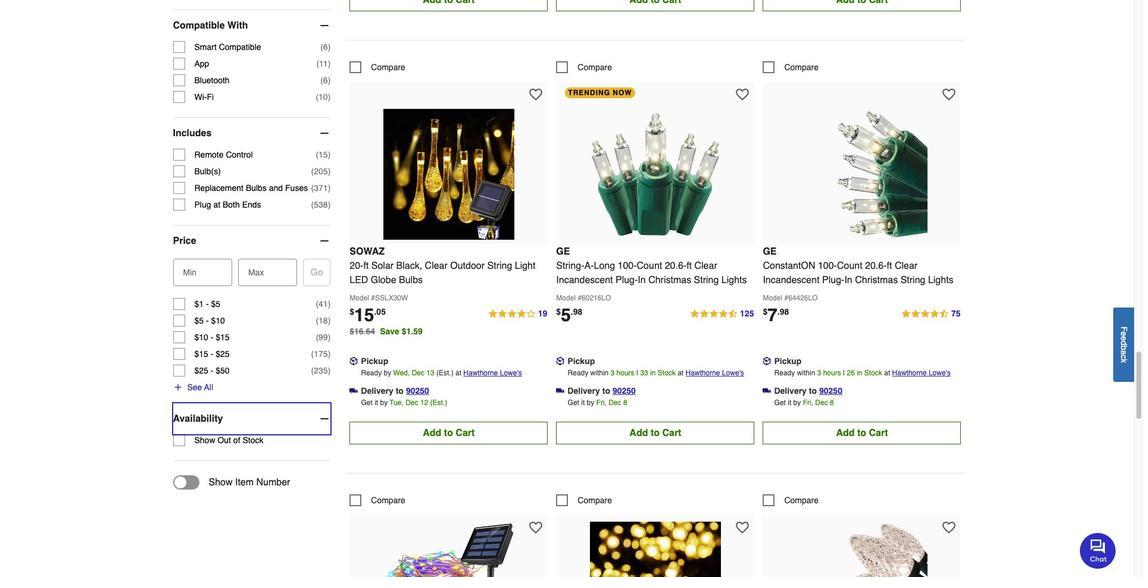 Task type: describe. For each thing, give the bounding box(es) containing it.
hours for 33
[[617, 369, 634, 377]]

125
[[740, 309, 754, 318]]

minus image
[[319, 235, 331, 247]]

led
[[350, 275, 368, 286]]

( for $25 - $50
[[311, 366, 314, 376]]

hawthorne lowe's button for ready within 3 hours | 26 in stock at hawthorne lowe's
[[892, 367, 951, 379]]

pickup for ready within 3 hours | 26 in stock at hawthorne lowe's
[[774, 356, 802, 366]]

.98 for 5
[[571, 307, 583, 317]]

0 vertical spatial $5
[[211, 299, 220, 309]]

) for smart compatible
[[328, 42, 331, 52]]

) for $10 - $15
[[328, 333, 331, 342]]

truck filled image
[[763, 387, 771, 395]]

of
[[233, 436, 240, 445]]

compatible with
[[173, 20, 248, 31]]

- for $15
[[211, 349, 213, 359]]

in for 33
[[650, 369, 656, 377]]

f
[[1119, 326, 1129, 332]]

235
[[314, 366, 328, 376]]

at right 33
[[678, 369, 684, 377]]

by for ready within 3 hours | 26 in stock at hawthorne lowe's
[[793, 399, 801, 407]]

bulb(s)
[[194, 167, 221, 176]]

go button
[[303, 259, 331, 286]]

1 add to cart button from the left
[[350, 422, 548, 445]]

$16.64 save $1.59
[[350, 327, 423, 336]]

remote control
[[194, 150, 253, 159]]

out
[[218, 436, 231, 445]]

) for $5 - $10
[[328, 316, 331, 326]]

( for $5 - $10
[[316, 316, 319, 326]]

clear inside ge string-a-long 100-count 20.6-ft clear incandescent plug-in christmas string lights
[[695, 261, 717, 271]]

stock for 33
[[658, 369, 676, 377]]

( 15 )
[[316, 150, 331, 159]]

trending
[[568, 89, 610, 97]]

compare for 1000275623 element
[[784, 496, 819, 505]]

3 for 33
[[611, 369, 615, 377]]

wi-
[[194, 92, 207, 102]]

all
[[204, 383, 213, 392]]

sowaz 22ft solar cherry blossom flower string lights - 50 led warm white blossom flower string light for outdoor garden, lawn, patio, christmas tree - waterproof and easy to install image
[[590, 522, 721, 578]]

# for ge constanton 100-count 20.6-ft clear incandescent plug-in christmas string lights
[[784, 294, 788, 302]]

$ for 7
[[763, 307, 768, 317]]

.98 for 7
[[778, 307, 789, 317]]

538
[[314, 200, 328, 209]]

max
[[248, 268, 264, 277]]

compatible inside button
[[173, 20, 225, 31]]

it for ready by wed, dec 13 (est.) at hawthorne lowe's
[[375, 399, 378, 407]]

outdoor
[[450, 261, 485, 271]]

ready within 3 hours | 26 in stock at hawthorne lowe's
[[774, 369, 951, 377]]

( for remote control
[[316, 150, 319, 159]]

ft inside ge string-a-long 100-count 20.6-ft clear incandescent plug-in christmas string lights
[[687, 261, 692, 271]]

heart outline image
[[943, 521, 956, 534]]

pickup image for ready within 3 hours | 26 in stock at hawthorne lowe's
[[763, 357, 771, 365]]

8 for 33
[[623, 399, 627, 407]]

90250 button for (est.)
[[406, 385, 429, 397]]

75
[[951, 309, 961, 318]]

clear inside sowaz 20-ft solar black, clear outdoor string light led globe bulbs
[[425, 261, 448, 271]]

compare for 5001599551 element
[[371, 62, 405, 72]]

- for $5
[[206, 316, 209, 326]]

0 vertical spatial $10
[[211, 316, 225, 326]]

100- inside ge constanton 100-count 20.6-ft clear incandescent plug-in christmas string lights
[[818, 261, 837, 271]]

minus image for compatible with
[[319, 20, 331, 31]]

90250 button for 33
[[613, 385, 636, 397]]

replacement
[[194, 183, 244, 193]]

- for $25
[[211, 366, 213, 376]]

smart compatible
[[194, 42, 261, 52]]

lights inside ge string-a-long 100-count 20.6-ft clear incandescent plug-in christmas string lights
[[722, 275, 747, 286]]

90250 for 26
[[819, 386, 842, 396]]

$5 - $10
[[194, 316, 225, 326]]

( 41 )
[[316, 299, 331, 309]]

15 for $ 15 .05
[[354, 305, 374, 325]]

11
[[319, 59, 328, 68]]

175
[[314, 349, 328, 359]]

fri, for ready within 3 hours | 26 in stock at hawthorne lowe's
[[803, 399, 813, 407]]

) for app
[[328, 59, 331, 68]]

count inside ge constanton 100-count 20.6-ft clear incandescent plug-in christmas string lights
[[837, 261, 863, 271]]

10
[[319, 92, 328, 102]]

sowaz 20-ft solar black, clear outdoor string light led globe bulbs image
[[383, 109, 514, 240]]

pickup image for ready by wed, dec 13 (est.) at hawthorne lowe's
[[350, 357, 358, 365]]

0 horizontal spatial stock
[[243, 436, 263, 445]]

model # 60216lo
[[556, 294, 611, 302]]

18
[[319, 316, 328, 326]]

# for sowaz 20-ft solar black, clear outdoor string light led globe bulbs
[[371, 294, 375, 302]]

ge constanton 100-count 20.6-ft clear incandescent plug-in christmas string lights
[[763, 246, 954, 286]]

1 vertical spatial (est.)
[[430, 399, 447, 407]]

$10 - $15
[[194, 333, 230, 342]]

go
[[310, 267, 324, 278]]

1 horizontal spatial $25
[[216, 349, 230, 359]]

1 e from the top
[[1119, 332, 1129, 336]]

2 e from the top
[[1119, 336, 1129, 341]]

fri, for ready within 3 hours | 33 in stock at hawthorne lowe's
[[596, 399, 607, 407]]

100- inside ge string-a-long 100-count 20.6-ft clear incandescent plug-in christmas string lights
[[618, 261, 637, 271]]

delivery to 90250 for ready within 3 hours | 33 in stock at hawthorne lowe's
[[568, 386, 636, 396]]

compare for 5002040273 element
[[371, 496, 405, 505]]

string inside ge string-a-long 100-count 20.6-ft clear incandescent plug-in christmas string lights
[[694, 275, 719, 286]]

ready for ready within 3 hours | 33 in stock at hawthorne lowe's
[[568, 369, 588, 377]]

1 add to cart from the left
[[423, 428, 475, 439]]

1 vertical spatial $10
[[194, 333, 208, 342]]

) for wi-fi
[[328, 92, 331, 102]]

1 hawthorne from the left
[[463, 369, 498, 377]]

.05
[[374, 307, 386, 317]]

get for ready by wed, dec 13 (est.) at hawthorne lowe's
[[361, 399, 373, 407]]

see all button
[[173, 382, 213, 393]]

( 10 )
[[316, 92, 331, 102]]

$ 5 .98
[[556, 305, 583, 325]]

ge energy smart 100-count 66-ft white led plug-in christmas string lights image
[[797, 522, 928, 578]]

minus image for availability
[[319, 413, 331, 425]]

k
[[1119, 359, 1129, 363]]

hours for 26
[[823, 369, 841, 377]]

) for bluetooth
[[328, 76, 331, 85]]

model # 64426lo
[[763, 294, 818, 302]]

tue,
[[390, 399, 404, 407]]

33
[[640, 369, 648, 377]]

with
[[227, 20, 248, 31]]

20.6- inside ge constanton 100-count 20.6-ft clear incandescent plug-in christmas string lights
[[865, 261, 887, 271]]

3 add to cart from the left
[[836, 428, 888, 439]]

constanton
[[763, 261, 815, 271]]

truck filled image for get it by tue, dec 12 (est.)
[[350, 387, 358, 395]]

- for $1
[[206, 299, 209, 309]]

0 horizontal spatial bulbs
[[246, 183, 267, 193]]

3 for 26
[[817, 369, 821, 377]]

75 button
[[901, 307, 961, 321]]

in for 26
[[857, 369, 862, 377]]

long
[[594, 261, 615, 271]]

bluetooth
[[194, 76, 230, 85]]

it for ready within 3 hours | 26 in stock at hawthorne lowe's
[[788, 399, 791, 407]]

$1
[[194, 299, 204, 309]]

both
[[223, 200, 240, 209]]

$ 15 .05
[[350, 305, 386, 325]]

plus image
[[173, 383, 182, 392]]

( for bluetooth
[[320, 76, 323, 85]]

5001599551 element
[[350, 61, 405, 73]]

6 for bluetooth
[[323, 76, 328, 85]]

$1.59
[[402, 327, 423, 336]]

save
[[380, 327, 399, 336]]

99
[[319, 333, 328, 342]]

371
[[314, 183, 328, 193]]

( for app
[[316, 59, 319, 68]]

within for ready within 3 hours | 26 in stock at hawthorne lowe's
[[797, 369, 815, 377]]

model # sslx30w
[[350, 294, 408, 302]]

within for ready within 3 hours | 33 in stock at hawthorne lowe's
[[590, 369, 609, 377]]

show for show out of stock
[[194, 436, 215, 445]]

f e e d b a c k
[[1119, 326, 1129, 363]]

64426lo
[[788, 294, 818, 302]]

at right 13
[[456, 369, 461, 377]]

incandescent inside ge constanton 100-count 20.6-ft clear incandescent plug-in christmas string lights
[[763, 275, 820, 286]]

incandescent inside ge string-a-long 100-count 20.6-ft clear incandescent plug-in christmas string lights
[[556, 275, 613, 286]]

$ 7 .98
[[763, 305, 789, 325]]

20.6- inside ge string-a-long 100-count 20.6-ft clear incandescent plug-in christmas string lights
[[665, 261, 687, 271]]

hawthorne for ready within 3 hours | 33 in stock at hawthorne lowe's
[[686, 369, 720, 377]]

christmas inside ge constanton 100-count 20.6-ft clear incandescent plug-in christmas string lights
[[855, 275, 898, 286]]

) for bulb(s)
[[328, 167, 331, 176]]

see
[[187, 383, 202, 392]]

hawthorne lowe's button for ready by wed, dec 13 (est.) at hawthorne lowe's
[[463, 367, 522, 379]]

) for $25 - $50
[[328, 366, 331, 376]]

get for ready within 3 hours | 33 in stock at hawthorne lowe's
[[568, 399, 579, 407]]

5
[[561, 305, 571, 325]]

( 11 )
[[316, 59, 331, 68]]

7
[[768, 305, 778, 325]]

and
[[269, 183, 283, 193]]

$ for 15
[[350, 307, 354, 317]]

hawthorne lowe's button for ready within 3 hours | 33 in stock at hawthorne lowe's
[[686, 367, 744, 379]]

fi
[[207, 92, 214, 102]]

b
[[1119, 345, 1129, 350]]

$ for 5
[[556, 307, 561, 317]]

count inside ge string-a-long 100-count 20.6-ft clear incandescent plug-in christmas string lights
[[637, 261, 662, 271]]

sowaz solar outdoor 33ft multicolor mini led fairy string lights for christmas party wedding decoration, waterproof, solar powered image
[[383, 522, 514, 578]]

show out of stock
[[194, 436, 263, 445]]

ge constanton 100-count 20.6-ft clear incandescent plug-in christmas string lights image
[[797, 109, 928, 240]]

min
[[183, 268, 197, 277]]

( 99 )
[[316, 333, 331, 342]]

ft inside sowaz 20-ft solar black, clear outdoor string light led globe bulbs
[[363, 261, 369, 271]]

availability button
[[173, 404, 331, 435]]

at right plug
[[213, 200, 220, 209]]

item
[[235, 477, 254, 488]]

actual price $7.98 element
[[763, 305, 789, 325]]

at right 26
[[884, 369, 890, 377]]

number
[[256, 477, 290, 488]]

add for second add to cart button from the right
[[630, 428, 648, 439]]

ends
[[242, 200, 261, 209]]

smart
[[194, 42, 217, 52]]

) for remote control
[[328, 150, 331, 159]]

$15 - $25
[[194, 349, 230, 359]]

ge string-a-long 100-count 20.6-ft clear incandescent plug-in christmas string lights
[[556, 246, 747, 286]]

in inside ge constanton 100-count 20.6-ft clear incandescent plug-in christmas string lights
[[845, 275, 852, 286]]

cart for second add to cart button from the right
[[662, 428, 681, 439]]

2 add to cart button from the left
[[556, 422, 755, 445]]

remote
[[194, 150, 224, 159]]



Task type: vqa. For each thing, say whether or not it's contained in the screenshot.
269 button
no



Task type: locate. For each thing, give the bounding box(es) containing it.
2 horizontal spatial stock
[[864, 369, 882, 377]]

ge up constanton
[[763, 246, 777, 257]]

1 in from the left
[[650, 369, 656, 377]]

) down 11
[[328, 92, 331, 102]]

light
[[515, 261, 536, 271]]

0 vertical spatial ( 6 )
[[320, 42, 331, 52]]

41
[[319, 299, 328, 309]]

90250 for 33
[[613, 386, 636, 396]]

compare inside 1000275623 element
[[784, 496, 819, 505]]

ge inside ge constanton 100-count 20.6-ft clear incandescent plug-in christmas string lights
[[763, 246, 777, 257]]

8 down ready within 3 hours | 26 in stock at hawthorne lowe's
[[830, 399, 834, 407]]

add for 1st add to cart button from the right
[[836, 428, 855, 439]]

2 $ from the left
[[556, 307, 561, 317]]

minus image down ( 235 )
[[319, 413, 331, 425]]

) down '( 11 )' on the left
[[328, 76, 331, 85]]

10 ) from the top
[[328, 316, 331, 326]]

0 horizontal spatial model
[[350, 294, 369, 302]]

0 horizontal spatial 90250 button
[[406, 385, 429, 397]]

) down 175 on the left bottom of page
[[328, 366, 331, 376]]

1 horizontal spatial $
[[556, 307, 561, 317]]

delivery to 90250 right truck filled image
[[774, 386, 842, 396]]

show left 'out' in the bottom left of the page
[[194, 436, 215, 445]]

in right 33
[[650, 369, 656, 377]]

( 6 ) for smart compatible
[[320, 42, 331, 52]]

90250 button up 12
[[406, 385, 429, 397]]

1 plug- from the left
[[616, 275, 638, 286]]

2 horizontal spatial $
[[763, 307, 768, 317]]

count
[[637, 261, 662, 271], [837, 261, 863, 271]]

0 horizontal spatial delivery to 90250
[[361, 386, 429, 396]]

100- right constanton
[[818, 261, 837, 271]]

6
[[323, 42, 328, 52], [323, 76, 328, 85]]

3 ft from the left
[[887, 261, 892, 271]]

1 delivery to 90250 from the left
[[361, 386, 429, 396]]

1 model from the left
[[350, 294, 369, 302]]

0 horizontal spatial count
[[637, 261, 662, 271]]

2 .98 from the left
[[778, 307, 789, 317]]

0 horizontal spatial 8
[[623, 399, 627, 407]]

1 lights from the left
[[722, 275, 747, 286]]

1 truck filled image from the left
[[350, 387, 358, 395]]

1 horizontal spatial $10
[[211, 316, 225, 326]]

$10 down $5 - $10
[[194, 333, 208, 342]]

ge for ge constanton 100-count 20.6-ft clear incandescent plug-in christmas string lights
[[763, 246, 777, 257]]

1 vertical spatial $25
[[194, 366, 208, 376]]

truck filled image
[[350, 387, 358, 395], [556, 387, 565, 395]]

( 235 )
[[311, 366, 331, 376]]

$5 right $1
[[211, 299, 220, 309]]

pickup for ready by wed, dec 13 (est.) at hawthorne lowe's
[[361, 356, 388, 366]]

.98 inside '$ 7 .98'
[[778, 307, 789, 317]]

1 ready from the left
[[361, 369, 382, 377]]

2 count from the left
[[837, 261, 863, 271]]

plug-
[[616, 275, 638, 286], [822, 275, 845, 286]]

0 vertical spatial show
[[194, 436, 215, 445]]

0 vertical spatial 6
[[323, 42, 328, 52]]

model for string-a-long 100-count 20.6-ft clear incandescent plug-in christmas string lights
[[556, 294, 576, 302]]

add to cart
[[423, 428, 475, 439], [630, 428, 681, 439], [836, 428, 888, 439]]

1 cart from the left
[[456, 428, 475, 439]]

string left light
[[487, 261, 512, 271]]

show item number element
[[173, 476, 290, 490]]

2 pickup from the left
[[568, 356, 595, 366]]

2 20.6- from the left
[[865, 261, 887, 271]]

plug- inside ge constanton 100-count 20.6-ft clear incandescent plug-in christmas string lights
[[822, 275, 845, 286]]

2 horizontal spatial delivery to 90250
[[774, 386, 842, 396]]

ge inside ge string-a-long 100-count 20.6-ft clear incandescent plug-in christmas string lights
[[556, 246, 570, 257]]

2 horizontal spatial add to cart
[[836, 428, 888, 439]]

compatible up smart at the top left of page
[[173, 20, 225, 31]]

ft inside ge constanton 100-count 20.6-ft clear incandescent plug-in christmas string lights
[[887, 261, 892, 271]]

2 model from the left
[[556, 294, 576, 302]]

actual price $15.05 element
[[350, 305, 386, 325]]

1 3 from the left
[[611, 369, 615, 377]]

90250 button down ready within 3 hours | 33 in stock at hawthorne lowe's
[[613, 385, 636, 397]]

pickup image
[[350, 357, 358, 365], [763, 357, 771, 365]]

ge up "string-"
[[556, 246, 570, 257]]

1 horizontal spatial hawthorne
[[686, 369, 720, 377]]

2 incandescent from the left
[[763, 275, 820, 286]]

0 horizontal spatial it
[[375, 399, 378, 407]]

15 for ( 15 )
[[319, 150, 328, 159]]

control
[[226, 150, 253, 159]]

# up actual price $5.98 element
[[578, 294, 582, 302]]

3 ready from the left
[[774, 369, 795, 377]]

cart for 1st add to cart button from the right
[[869, 428, 888, 439]]

bulbs
[[246, 183, 267, 193], [399, 275, 423, 286]]

by for ready within 3 hours | 33 in stock at hawthorne lowe's
[[587, 399, 594, 407]]

3 left 33
[[611, 369, 615, 377]]

minus image inside includes 'button'
[[319, 127, 331, 139]]

1 horizontal spatial 90250 button
[[613, 385, 636, 397]]

$25 up $50
[[216, 349, 230, 359]]

3 $ from the left
[[763, 307, 768, 317]]

0 horizontal spatial hawthorne lowe's button
[[463, 367, 522, 379]]

minus image up ( 15 )
[[319, 127, 331, 139]]

1 horizontal spatial in
[[845, 275, 852, 286]]

( for $10 - $15
[[316, 333, 319, 342]]

1 horizontal spatial 8
[[830, 399, 834, 407]]

dec for ready by wed, dec 13 (est.) at hawthorne lowe's
[[406, 399, 418, 407]]

ready for ready within 3 hours | 26 in stock at hawthorne lowe's
[[774, 369, 795, 377]]

lights up 75 button
[[928, 275, 954, 286]]

ge string-a-long 100-count 20.6-ft clear incandescent plug-in christmas string lights image
[[590, 109, 721, 240]]

( 6 ) up '( 11 )' on the left
[[320, 42, 331, 52]]

minus image up 11
[[319, 20, 331, 31]]

1 horizontal spatial bulbs
[[399, 275, 423, 286]]

pickup right pickup icon
[[568, 356, 595, 366]]

1000275623 element
[[763, 495, 819, 506]]

$15 down $10 - $15
[[194, 349, 208, 359]]

actual price $5.98 element
[[556, 305, 583, 325]]

1 | from the left
[[636, 369, 638, 377]]

4.5 stars image
[[690, 307, 755, 321], [901, 307, 961, 321]]

1 christmas from the left
[[648, 275, 691, 286]]

2 it from the left
[[581, 399, 585, 407]]

0 vertical spatial 15
[[319, 150, 328, 159]]

1 horizontal spatial in
[[857, 369, 862, 377]]

hawthorne for ready within 3 hours | 26 in stock at hawthorne lowe's
[[892, 369, 927, 377]]

string-
[[556, 261, 584, 271]]

0 horizontal spatial incandescent
[[556, 275, 613, 286]]

2 get from the left
[[568, 399, 579, 407]]

hawthorne right 33
[[686, 369, 720, 377]]

wi-fi
[[194, 92, 214, 102]]

$ right 125
[[763, 307, 768, 317]]

4.5 stars image for 7
[[901, 307, 961, 321]]

lights
[[722, 275, 747, 286], [928, 275, 954, 286]]

- up $15 - $25
[[211, 333, 213, 342]]

0 vertical spatial bulbs
[[246, 183, 267, 193]]

$10
[[211, 316, 225, 326], [194, 333, 208, 342]]

0 horizontal spatial $5
[[194, 316, 204, 326]]

| for 33
[[636, 369, 638, 377]]

compare inside the 1000321341 element
[[784, 62, 819, 72]]

2 ge from the left
[[763, 246, 777, 257]]

compare for 50054667 element
[[578, 62, 612, 72]]

1 horizontal spatial lowe's
[[722, 369, 744, 377]]

6 up '( 11 )' on the left
[[323, 42, 328, 52]]

model down led
[[350, 294, 369, 302]]

2 hawthorne from the left
[[686, 369, 720, 377]]

) down ( 15 )
[[328, 167, 331, 176]]

90250 down ready within 3 hours | 33 in stock at hawthorne lowe's
[[613, 386, 636, 396]]

$ up was price $16.64 element
[[350, 307, 354, 317]]

1 ) from the top
[[328, 42, 331, 52]]

ready left wed,
[[361, 369, 382, 377]]

1 horizontal spatial fri,
[[803, 399, 813, 407]]

see all
[[187, 383, 213, 392]]

2 minus image from the top
[[319, 127, 331, 139]]

1 vertical spatial 6
[[323, 76, 328, 85]]

string up 125 button
[[694, 275, 719, 286]]

1 horizontal spatial cart
[[662, 428, 681, 439]]

1 horizontal spatial it
[[581, 399, 585, 407]]

1 horizontal spatial christmas
[[855, 275, 898, 286]]

dec left 12
[[406, 399, 418, 407]]

compare inside 5001599551 element
[[371, 62, 405, 72]]

2 horizontal spatial pickup
[[774, 356, 802, 366]]

pickup down $16.64 save $1.59
[[361, 356, 388, 366]]

ready down actual price $5.98 element
[[568, 369, 588, 377]]

compare
[[371, 62, 405, 72], [578, 62, 612, 72], [784, 62, 819, 72], [371, 496, 405, 505], [578, 496, 612, 505], [784, 496, 819, 505]]

2 horizontal spatial hawthorne
[[892, 369, 927, 377]]

e
[[1119, 332, 1129, 336], [1119, 336, 1129, 341]]

hawthorne right 13
[[463, 369, 498, 377]]

$1 - $5
[[194, 299, 220, 309]]

show
[[194, 436, 215, 445], [209, 477, 233, 488]]

compare inside 50054667 element
[[578, 62, 612, 72]]

8 ) from the top
[[328, 200, 331, 209]]

price button
[[173, 226, 331, 257]]

delivery to 90250 for ready by wed, dec 13 (est.) at hawthorne lowe's
[[361, 386, 429, 396]]

) down ( 205 ) at the left of page
[[328, 183, 331, 193]]

lights inside ge constanton 100-count 20.6-ft clear incandescent plug-in christmas string lights
[[928, 275, 954, 286]]

1 horizontal spatial count
[[837, 261, 863, 271]]

1 horizontal spatial delivery to 90250
[[568, 386, 636, 396]]

1 vertical spatial $5
[[194, 316, 204, 326]]

add for 1st add to cart button from left
[[423, 428, 441, 439]]

2 add to cart from the left
[[630, 428, 681, 439]]

2 6 from the top
[[323, 76, 328, 85]]

$15
[[216, 333, 230, 342], [194, 349, 208, 359]]

2 hawthorne lowe's button from the left
[[686, 367, 744, 379]]

1 horizontal spatial hours
[[823, 369, 841, 377]]

1 8 from the left
[[623, 399, 627, 407]]

$15 up $15 - $25
[[216, 333, 230, 342]]

3 get from the left
[[774, 399, 786, 407]]

by
[[384, 369, 391, 377], [380, 399, 388, 407], [587, 399, 594, 407], [793, 399, 801, 407]]

4 ) from the top
[[328, 92, 331, 102]]

$ inside the $ 15 .05
[[350, 307, 354, 317]]

1000321341 element
[[763, 61, 819, 73]]

1 horizontal spatial get it by fri, dec 8
[[774, 399, 834, 407]]

20-
[[350, 261, 363, 271]]

3 it from the left
[[788, 399, 791, 407]]

2 horizontal spatial add
[[836, 428, 855, 439]]

.98 down model # 60216lo
[[571, 307, 583, 317]]

( for plug at both ends
[[311, 200, 314, 209]]

$ inside $ 5 .98
[[556, 307, 561, 317]]

3 ) from the top
[[328, 76, 331, 85]]

1 horizontal spatial add to cart button
[[556, 422, 755, 445]]

.98 down the model # 64426lo
[[778, 307, 789, 317]]

get it by fri, dec 8
[[568, 399, 627, 407], [774, 399, 834, 407]]

2 cart from the left
[[662, 428, 681, 439]]

0 horizontal spatial $10
[[194, 333, 208, 342]]

( for $1 - $5
[[316, 299, 319, 309]]

26
[[847, 369, 855, 377]]

stock right 33
[[658, 369, 676, 377]]

0 horizontal spatial cart
[[456, 428, 475, 439]]

sslx30w
[[375, 294, 408, 302]]

was price $16.64 element
[[350, 324, 380, 336]]

2 lights from the left
[[928, 275, 954, 286]]

6 down '( 11 )' on the left
[[323, 76, 328, 85]]

1 horizontal spatial $15
[[216, 333, 230, 342]]

1 hours from the left
[[617, 369, 634, 377]]

2 90250 button from the left
[[613, 385, 636, 397]]

0 horizontal spatial get it by fri, dec 8
[[568, 399, 627, 407]]

0 horizontal spatial $15
[[194, 349, 208, 359]]

bulbs down black,
[[399, 275, 423, 286]]

string inside ge constanton 100-count 20.6-ft clear incandescent plug-in christmas string lights
[[901, 275, 926, 286]]

2 in from the left
[[845, 275, 852, 286]]

globe
[[371, 275, 396, 286]]

in right 26
[[857, 369, 862, 377]]

3 model from the left
[[763, 294, 782, 302]]

(est.) right 13
[[436, 369, 454, 377]]

| left 26
[[843, 369, 845, 377]]

8 down ready within 3 hours | 33 in stock at hawthorne lowe's
[[623, 399, 627, 407]]

- left $50
[[211, 366, 213, 376]]

2 horizontal spatial hawthorne lowe's button
[[892, 367, 951, 379]]

# up '$ 7 .98'
[[784, 294, 788, 302]]

2 ) from the top
[[328, 59, 331, 68]]

3 hawthorne from the left
[[892, 369, 927, 377]]

ready within 3 hours | 33 in stock at hawthorne lowe's
[[568, 369, 744, 377]]

13 ) from the top
[[328, 366, 331, 376]]

5002040273 element
[[350, 495, 405, 506]]

$25
[[216, 349, 230, 359], [194, 366, 208, 376]]

11 ) from the top
[[328, 333, 331, 342]]

1 vertical spatial show
[[209, 477, 233, 488]]

2 christmas from the left
[[855, 275, 898, 286]]

| for 26
[[843, 369, 845, 377]]

0 vertical spatial $25
[[216, 349, 230, 359]]

2 hours from the left
[[823, 369, 841, 377]]

1 90250 button from the left
[[406, 385, 429, 397]]

50054667 element
[[556, 61, 612, 73]]

( for smart compatible
[[320, 42, 323, 52]]

2 100- from the left
[[818, 261, 837, 271]]

0 horizontal spatial clear
[[425, 261, 448, 271]]

1 minus image from the top
[[319, 20, 331, 31]]

1 horizontal spatial delivery
[[568, 386, 600, 396]]

$10 up $10 - $15
[[211, 316, 225, 326]]

3 left 26
[[817, 369, 821, 377]]

8 for 26
[[830, 399, 834, 407]]

1 horizontal spatial ft
[[687, 261, 692, 271]]

4.5 stars image containing 75
[[901, 307, 961, 321]]

2 horizontal spatial string
[[901, 275, 926, 286]]

compare inside 5002040273 element
[[371, 496, 405, 505]]

1 in from the left
[[638, 275, 646, 286]]

2 horizontal spatial ready
[[774, 369, 795, 377]]

1 vertical spatial $15
[[194, 349, 208, 359]]

model for constanton 100-count 20.6-ft clear incandescent plug-in christmas string lights
[[763, 294, 782, 302]]

)
[[328, 42, 331, 52], [328, 59, 331, 68], [328, 76, 331, 85], [328, 92, 331, 102], [328, 150, 331, 159], [328, 167, 331, 176], [328, 183, 331, 193], [328, 200, 331, 209], [328, 299, 331, 309], [328, 316, 331, 326], [328, 333, 331, 342], [328, 349, 331, 359], [328, 366, 331, 376]]

hours left 33
[[617, 369, 634, 377]]

0 horizontal spatial #
[[371, 294, 375, 302]]

3 delivery to 90250 from the left
[[774, 386, 842, 396]]

lowe's for ready within 3 hours | 26 in stock at hawthorne lowe's
[[929, 369, 951, 377]]

90250 button
[[406, 385, 429, 397], [613, 385, 636, 397], [819, 385, 842, 397]]

100-
[[618, 261, 637, 271], [818, 261, 837, 271]]

truck filled image for get it by fri, dec 8
[[556, 387, 565, 395]]

sowaz 20-ft solar black, clear outdoor string light led globe bulbs
[[350, 246, 536, 286]]

show for show item number
[[209, 477, 233, 488]]

1 vertical spatial minus image
[[319, 127, 331, 139]]

1 horizontal spatial stock
[[658, 369, 676, 377]]

1 horizontal spatial string
[[694, 275, 719, 286]]

clear inside ge constanton 100-count 20.6-ft clear incandescent plug-in christmas string lights
[[895, 261, 918, 271]]

get it by fri, dec 8 for ready within 3 hours | 26 in stock at hawthorne lowe's
[[774, 399, 834, 407]]

) down 371
[[328, 200, 331, 209]]

plug- inside ge string-a-long 100-count 20.6-ft clear incandescent plug-in christmas string lights
[[616, 275, 638, 286]]

| left 33
[[636, 369, 638, 377]]

get it by fri, dec 8 for ready within 3 hours | 33 in stock at hawthorne lowe's
[[568, 399, 627, 407]]

dec down ready within 3 hours | 26 in stock at hawthorne lowe's
[[815, 399, 828, 407]]

heart outline image
[[530, 88, 543, 101], [736, 88, 749, 101], [943, 88, 956, 101], [530, 521, 543, 534], [736, 521, 749, 534]]

15 up $16.64
[[354, 305, 374, 325]]

1 vertical spatial compatible
[[219, 42, 261, 52]]

60216lo
[[582, 294, 611, 302]]

) up 99
[[328, 316, 331, 326]]

by for ready by wed, dec 13 (est.) at hawthorne lowe's
[[380, 399, 388, 407]]

bulbs inside sowaz 20-ft solar black, clear outdoor string light led globe bulbs
[[399, 275, 423, 286]]

within left 26
[[797, 369, 815, 377]]

2 lowe's from the left
[[722, 369, 744, 377]]

ft
[[363, 261, 369, 271], [687, 261, 692, 271], [887, 261, 892, 271]]

show item number
[[209, 477, 290, 488]]

0 horizontal spatial fri,
[[596, 399, 607, 407]]

e up b
[[1119, 336, 1129, 341]]

plug at both ends
[[194, 200, 261, 209]]

model up '7'
[[763, 294, 782, 302]]

minus image for includes
[[319, 127, 331, 139]]

1 horizontal spatial 90250
[[613, 386, 636, 396]]

lowe's for ready within 3 hours | 33 in stock at hawthorne lowe's
[[722, 369, 744, 377]]

3 add to cart button from the left
[[763, 422, 961, 445]]

2 horizontal spatial delivery
[[774, 386, 807, 396]]

hawthorne lowe's button
[[463, 367, 522, 379], [686, 367, 744, 379], [892, 367, 951, 379]]

) for $1 - $5
[[328, 299, 331, 309]]

minus image inside 'compatible with' button
[[319, 20, 331, 31]]

12
[[420, 399, 428, 407]]

in inside ge string-a-long 100-count 20.6-ft clear incandescent plug-in christmas string lights
[[638, 275, 646, 286]]

$50
[[216, 366, 230, 376]]

) for plug at both ends
[[328, 200, 331, 209]]

wed,
[[393, 369, 410, 377]]

) up ( 205 ) at the left of page
[[328, 150, 331, 159]]

5002040277 element
[[556, 495, 612, 506]]

delivery to 90250 down ready within 3 hours | 33 in stock at hawthorne lowe's
[[568, 386, 636, 396]]

) down ( 18 )
[[328, 333, 331, 342]]

2 delivery from the left
[[568, 386, 600, 396]]

1 horizontal spatial $5
[[211, 299, 220, 309]]

$5 down $1
[[194, 316, 204, 326]]

delivery to 90250 for ready within 3 hours | 26 in stock at hawthorne lowe's
[[774, 386, 842, 396]]

4.5 stars image containing 125
[[690, 307, 755, 321]]

1 horizontal spatial truck filled image
[[556, 387, 565, 395]]

pickup down actual price $7.98 element
[[774, 356, 802, 366]]

4 stars image
[[488, 307, 548, 321]]

( for bulb(s)
[[311, 167, 314, 176]]

2 within from the left
[[797, 369, 815, 377]]

- right $1
[[206, 299, 209, 309]]

0 horizontal spatial christmas
[[648, 275, 691, 286]]

) for $15 - $25
[[328, 349, 331, 359]]

0 horizontal spatial lowe's
[[500, 369, 522, 377]]

( for $15 - $25
[[311, 349, 314, 359]]

f e e d b a c k button
[[1113, 308, 1134, 382]]

dec for ready within 3 hours | 33 in stock at hawthorne lowe's
[[609, 399, 621, 407]]

1 horizontal spatial ge
[[763, 246, 777, 257]]

1 horizontal spatial #
[[578, 294, 582, 302]]

# for ge string-a-long 100-count 20.6-ft clear incandescent plug-in christmas string lights
[[578, 294, 582, 302]]

0 vertical spatial $15
[[216, 333, 230, 342]]

includes
[[173, 128, 212, 139]]

1 6 from the top
[[323, 42, 328, 52]]

3 minus image from the top
[[319, 413, 331, 425]]

to
[[396, 386, 404, 396], [602, 386, 610, 396], [809, 386, 817, 396], [444, 428, 453, 439], [651, 428, 660, 439], [857, 428, 866, 439]]

3 delivery from the left
[[774, 386, 807, 396]]

0 horizontal spatial 4.5 stars image
[[690, 307, 755, 321]]

2 in from the left
[[857, 369, 862, 377]]

$16.64
[[350, 327, 375, 336]]

90250 up 12
[[406, 386, 429, 396]]

model up 5
[[556, 294, 576, 302]]

2 plug- from the left
[[822, 275, 845, 286]]

0 vertical spatial compatible
[[173, 20, 225, 31]]

2 horizontal spatial 90250 button
[[819, 385, 842, 397]]

1 horizontal spatial incandescent
[[763, 275, 820, 286]]

1 vertical spatial bulbs
[[399, 275, 423, 286]]

1 pickup image from the left
[[350, 357, 358, 365]]

90250 for (est.)
[[406, 386, 429, 396]]

3 cart from the left
[[869, 428, 888, 439]]

0 horizontal spatial $
[[350, 307, 354, 317]]

get
[[361, 399, 373, 407], [568, 399, 579, 407], [774, 399, 786, 407]]

stock right 26
[[864, 369, 882, 377]]

ge for ge string-a-long 100-count 20.6-ft clear incandescent plug-in christmas string lights
[[556, 246, 570, 257]]

$5
[[211, 299, 220, 309], [194, 316, 204, 326]]

#
[[371, 294, 375, 302], [578, 294, 582, 302], [784, 294, 788, 302]]

pickup image up truck filled image
[[763, 357, 771, 365]]

1 4.5 stars image from the left
[[690, 307, 755, 321]]

0 horizontal spatial add to cart
[[423, 428, 475, 439]]

string inside sowaz 20-ft solar black, clear outdoor string light led globe bulbs
[[487, 261, 512, 271]]

1 ge from the left
[[556, 246, 570, 257]]

delivery to 90250 up tue,
[[361, 386, 429, 396]]

) up ( 10 )
[[328, 59, 331, 68]]

clear
[[425, 261, 448, 271], [695, 261, 717, 271], [895, 261, 918, 271]]

dec left 13
[[412, 369, 425, 377]]

clear up 125 button
[[695, 261, 717, 271]]

1 horizontal spatial hawthorne lowe's button
[[686, 367, 744, 379]]

dec
[[412, 369, 425, 377], [406, 399, 418, 407], [609, 399, 621, 407], [815, 399, 828, 407]]

christmas inside ge string-a-long 100-count 20.6-ft clear incandescent plug-in christmas string lights
[[648, 275, 691, 286]]

5 ) from the top
[[328, 150, 331, 159]]

ready for ready by wed, dec 13 (est.) at hawthorne lowe's
[[361, 369, 382, 377]]

compare inside 5002040277 element
[[578, 496, 612, 505]]

90250 button down ready within 3 hours | 26 in stock at hawthorne lowe's
[[819, 385, 842, 397]]

1 .98 from the left
[[571, 307, 583, 317]]

13
[[427, 369, 434, 377]]

clear right black,
[[425, 261, 448, 271]]

a-
[[584, 261, 594, 271]]

1 horizontal spatial model
[[556, 294, 576, 302]]

compare for 5002040277 element
[[578, 496, 612, 505]]

2 ft from the left
[[687, 261, 692, 271]]

minus image inside availability button
[[319, 413, 331, 425]]

( 6 ) down '( 11 )' on the left
[[320, 76, 331, 85]]

( 6 ) for bluetooth
[[320, 76, 331, 85]]

1 horizontal spatial |
[[843, 369, 845, 377]]

cart
[[456, 428, 475, 439], [662, 428, 681, 439], [869, 428, 888, 439]]

clear up 75 button
[[895, 261, 918, 271]]

2 horizontal spatial ft
[[887, 261, 892, 271]]

2 | from the left
[[843, 369, 845, 377]]

compatible down with
[[219, 42, 261, 52]]

$25 up see all
[[194, 366, 208, 376]]

1 # from the left
[[371, 294, 375, 302]]

2 # from the left
[[578, 294, 582, 302]]

0 horizontal spatial 100-
[[618, 261, 637, 271]]

it for ready within 3 hours | 33 in stock at hawthorne lowe's
[[581, 399, 585, 407]]

) up 18
[[328, 299, 331, 309]]

6 ) from the top
[[328, 167, 331, 176]]

1 hawthorne lowe's button from the left
[[463, 367, 522, 379]]

get for ready within 3 hours | 26 in stock at hawthorne lowe's
[[774, 399, 786, 407]]

0 horizontal spatial lights
[[722, 275, 747, 286]]

6 for smart compatible
[[323, 42, 328, 52]]

d
[[1119, 341, 1129, 345]]

chat invite button image
[[1080, 533, 1116, 569]]

app
[[194, 59, 209, 68]]

1 horizontal spatial 3
[[817, 369, 821, 377]]

19 button
[[488, 307, 548, 321]]

in
[[638, 275, 646, 286], [845, 275, 852, 286]]

9 ) from the top
[[328, 299, 331, 309]]

1 lowe's from the left
[[500, 369, 522, 377]]

stock right of
[[243, 436, 263, 445]]

1 ( 6 ) from the top
[[320, 42, 331, 52]]

minus image
[[319, 20, 331, 31], [319, 127, 331, 139], [319, 413, 331, 425]]

pickup for ready within 3 hours | 33 in stock at hawthorne lowe's
[[568, 356, 595, 366]]

$ inside '$ 7 .98'
[[763, 307, 768, 317]]

3 lowe's from the left
[[929, 369, 951, 377]]

now
[[613, 89, 632, 97]]

pickup image
[[556, 357, 565, 365]]

hawthorne right 26
[[892, 369, 927, 377]]

3 # from the left
[[784, 294, 788, 302]]

1 horizontal spatial plug-
[[822, 275, 845, 286]]

2 4.5 stars image from the left
[[901, 307, 961, 321]]

e up the d
[[1119, 332, 1129, 336]]

1 within from the left
[[590, 369, 609, 377]]

1 horizontal spatial 4.5 stars image
[[901, 307, 961, 321]]

fuses
[[285, 183, 308, 193]]

within left 33
[[590, 369, 609, 377]]

4.5 stars image for 5
[[690, 307, 755, 321]]

model for 20-ft solar black, clear outdoor string light led globe bulbs
[[350, 294, 369, 302]]

(est.) right 12
[[430, 399, 447, 407]]

2 truck filled image from the left
[[556, 387, 565, 395]]

2 get it by fri, dec 8 from the left
[[774, 399, 834, 407]]

compare for the 1000321341 element
[[784, 62, 819, 72]]

1 get it by fri, dec 8 from the left
[[568, 399, 627, 407]]

stock for 26
[[864, 369, 882, 377]]

$
[[350, 307, 354, 317], [556, 307, 561, 317], [763, 307, 768, 317]]

0 horizontal spatial 3
[[611, 369, 615, 377]]

0 vertical spatial (est.)
[[436, 369, 454, 377]]

- down $1 - $5
[[206, 316, 209, 326]]

3 clear from the left
[[895, 261, 918, 271]]

bulbs up ends
[[246, 183, 267, 193]]

1 vertical spatial 15
[[354, 305, 374, 325]]

1 ft from the left
[[363, 261, 369, 271]]

.98 inside $ 5 .98
[[571, 307, 583, 317]]

3 hawthorne lowe's button from the left
[[892, 367, 951, 379]]

1 horizontal spatial lights
[[928, 275, 954, 286]]

7 ) from the top
[[328, 183, 331, 193]]

lights up 125
[[722, 275, 747, 286]]

12 ) from the top
[[328, 349, 331, 359]]

205
[[314, 167, 328, 176]]

( for wi-fi
[[316, 92, 319, 102]]

ready
[[361, 369, 382, 377], [568, 369, 588, 377], [774, 369, 795, 377]]

2 pickup image from the left
[[763, 357, 771, 365]]

0 vertical spatial minus image
[[319, 20, 331, 31]]

show left item
[[209, 477, 233, 488]]

includes button
[[173, 118, 331, 149]]

3 90250 from the left
[[819, 386, 842, 396]]

1 horizontal spatial add to cart
[[630, 428, 681, 439]]

2 clear from the left
[[695, 261, 717, 271]]

get it by tue, dec 12 (est.)
[[361, 399, 447, 407]]

1 horizontal spatial clear
[[695, 261, 717, 271]]

incandescent down constanton
[[763, 275, 820, 286]]

dec for ready within 3 hours | 26 in stock at hawthorne lowe's
[[815, 399, 828, 407]]

incandescent
[[556, 275, 613, 286], [763, 275, 820, 286]]

1 horizontal spatial add
[[630, 428, 648, 439]]

0 horizontal spatial delivery
[[361, 386, 393, 396]]

0 horizontal spatial add
[[423, 428, 441, 439]]

replacement bulbs and fuses ( 371 )
[[194, 183, 331, 193]]

model
[[350, 294, 369, 302], [556, 294, 576, 302], [763, 294, 782, 302]]

1 add from the left
[[423, 428, 441, 439]]

pickup image down $16.64
[[350, 357, 358, 365]]

90250 button for 26
[[819, 385, 842, 397]]

( 538 )
[[311, 200, 331, 209]]

0 horizontal spatial ft
[[363, 261, 369, 271]]



